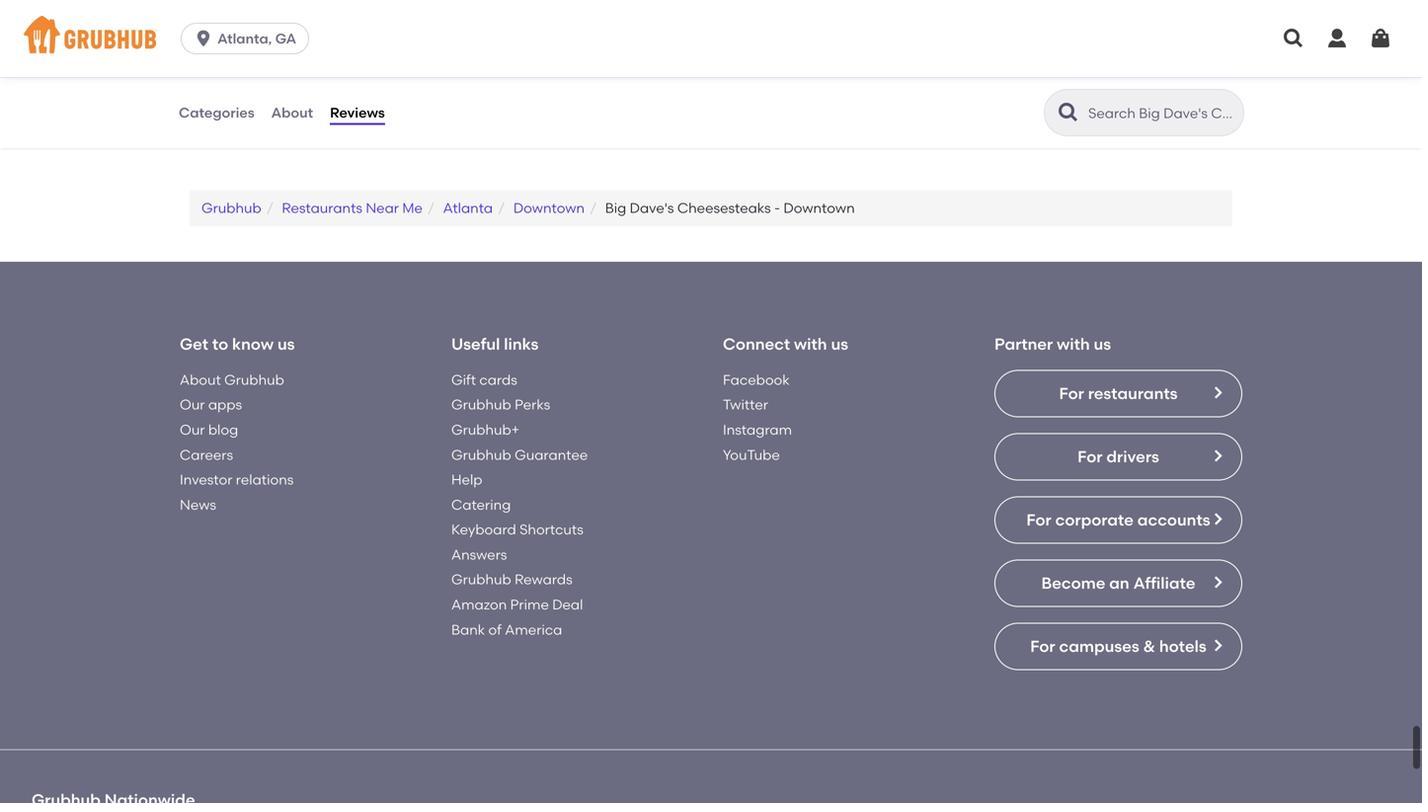 Task type: locate. For each thing, give the bounding box(es) containing it.
links
[[504, 334, 539, 353]]

0 horizontal spatial svg image
[[194, 29, 213, 48]]

2 us from the left
[[831, 334, 849, 353]]

for corporate accounts link
[[995, 496, 1243, 544]]

downtown left big at the left top
[[514, 200, 585, 216]]

grubhub inside about grubhub our apps our blog careers investor relations news
[[224, 371, 284, 388]]

with right partner
[[1057, 334, 1090, 353]]

2 our from the top
[[180, 421, 205, 438]]

grubhub perks link
[[451, 396, 550, 413]]

right image right hotels at bottom
[[1210, 638, 1226, 653]]

right image for for corporate accounts
[[1210, 511, 1226, 527]]

investor
[[180, 471, 233, 488]]

for left campuses
[[1031, 636, 1056, 656]]

affiliate
[[1134, 573, 1196, 592]]

corporate
[[1056, 510, 1134, 529]]

svg image left svg image at the top right of the page
[[1282, 27, 1306, 50]]

downtown
[[514, 200, 585, 216], [784, 200, 855, 216]]

1 vertical spatial right image
[[1210, 511, 1226, 527]]

the
[[273, 3, 295, 20]]

grubhub down grubhub+ link
[[451, 446, 511, 463]]

2 downtown from the left
[[784, 200, 855, 216]]

right image for for drivers
[[1210, 448, 1226, 464]]

us for partner with us
[[1094, 334, 1111, 353]]

right image up accounts
[[1210, 448, 1226, 464]]

0 horizontal spatial downtown
[[514, 200, 585, 216]]

for for for drivers
[[1078, 447, 1103, 466]]

gift
[[451, 371, 476, 388]]

0 horizontal spatial with
[[794, 334, 827, 353]]

our
[[180, 396, 205, 413], [180, 421, 205, 438]]

svg image left ebony on the left
[[194, 29, 213, 48]]

dave's
[[630, 200, 674, 216]]

deal
[[552, 596, 583, 613]]

guarantee
[[515, 446, 588, 463]]

0 horizontal spatial us
[[278, 334, 295, 353]]

main navigation navigation
[[0, 0, 1422, 77]]

not
[[526, 3, 548, 20]]

answers link
[[451, 546, 507, 563]]

get
[[180, 334, 208, 353]]

food
[[298, 3, 329, 20]]

right image inside the become an affiliate link
[[1210, 574, 1226, 590]]

i
[[494, 3, 498, 20]]

0 vertical spatial about
[[271, 104, 313, 121]]

become an affiliate
[[1042, 573, 1196, 592]]

us up for restaurants
[[1094, 334, 1111, 353]]

grubhub guarantee link
[[451, 446, 588, 463]]

accounts
[[1138, 510, 1211, 529]]

way
[[784, 3, 812, 20]]

facebook link
[[723, 371, 790, 388]]

of
[[489, 621, 502, 638]]

about up the our apps link
[[180, 371, 221, 388]]

grubhub
[[202, 200, 262, 216], [224, 371, 284, 388], [451, 396, 511, 413], [451, 446, 511, 463], [451, 571, 511, 588]]

2 vertical spatial right image
[[1210, 574, 1226, 590]]

2 horizontal spatial svg image
[[1369, 27, 1393, 50]]

about for about
[[271, 104, 313, 121]]

1 with from the left
[[794, 334, 827, 353]]

ebony ordered:
[[221, 37, 308, 52]]

1 horizontal spatial us
[[831, 334, 849, 353]]

1 our from the top
[[180, 396, 205, 413]]

for campuses & hotels link
[[995, 623, 1243, 670]]

twitter link
[[723, 396, 769, 413]]

plus icon image
[[320, 70, 332, 82]]

2 with from the left
[[1057, 334, 1090, 353]]

it
[[742, 3, 751, 20]]

for drivers
[[1078, 447, 1160, 466]]

campuses
[[1059, 636, 1140, 656]]

downtown right "-"
[[784, 200, 855, 216]]

1 right image from the top
[[1210, 385, 1226, 400]]

svg image
[[1326, 27, 1349, 50]]

right image inside for campuses & hotels link
[[1210, 638, 1226, 653]]

0 vertical spatial our
[[180, 396, 205, 413]]

with right connect
[[794, 334, 827, 353]]

me
[[402, 200, 423, 216]]

us right know
[[278, 334, 295, 353]]

1 horizontal spatial with
[[1057, 334, 1090, 353]]

about inside about grubhub our apps our blog careers investor relations news
[[180, 371, 221, 388]]

our up careers link at the bottom of the page
[[180, 421, 205, 438]]

grubhub link
[[202, 200, 262, 216]]

for down partner with us
[[1059, 384, 1084, 403]]

1 right image from the top
[[1210, 448, 1226, 464]]

Search Big Dave's Cheesesteaks - Downtown search field
[[1087, 104, 1238, 122]]

hotels
[[1160, 636, 1207, 656]]

1 horizontal spatial about
[[271, 104, 313, 121]]

cheese whiz
[[238, 68, 312, 83]]

right image for become an affiliate
[[1210, 574, 1226, 590]]

1 vertical spatial right image
[[1210, 638, 1226, 653]]

about inside button
[[271, 104, 313, 121]]

2 right image from the top
[[1210, 638, 1226, 653]]

1 vertical spatial our
[[180, 421, 205, 438]]

right image
[[1210, 385, 1226, 400], [1210, 511, 1226, 527], [1210, 574, 1226, 590]]

useful
[[451, 334, 500, 353]]

right image inside the for corporate accounts link
[[1210, 511, 1226, 527]]

3 us from the left
[[1094, 334, 1111, 353]]

-
[[774, 200, 780, 216]]

2 horizontal spatial us
[[1094, 334, 1111, 353]]

too
[[815, 3, 837, 20]]

our up our blog link
[[180, 396, 205, 413]]

atlanta, ga button
[[181, 23, 317, 54]]

grubhub+
[[451, 421, 520, 438]]

right image inside for drivers link
[[1210, 448, 1226, 464]]

for left drivers
[[1078, 447, 1103, 466]]

careers link
[[180, 446, 233, 463]]

1 horizontal spatial downtown
[[784, 200, 855, 216]]

amazon
[[451, 596, 507, 613]]

grubhub down know
[[224, 371, 284, 388]]

our blog link
[[180, 421, 238, 438]]

for
[[1059, 384, 1084, 403], [1078, 447, 1103, 466], [1027, 510, 1052, 529], [1031, 636, 1056, 656]]

catering
[[451, 496, 511, 513]]

usually the food is always good this time i did not receive a 6-in sandwich and it was way too salty
[[221, 3, 872, 20]]

0 horizontal spatial about
[[180, 371, 221, 388]]

2 right image from the top
[[1210, 511, 1226, 527]]

right image inside for restaurants link
[[1210, 385, 1226, 400]]

about down cheese whiz button
[[271, 104, 313, 121]]

svg image
[[1282, 27, 1306, 50], [1369, 27, 1393, 50], [194, 29, 213, 48]]

good
[[395, 3, 430, 20]]

keyboard shortcuts link
[[451, 521, 584, 538]]

svg image inside atlanta, ga "button"
[[194, 29, 213, 48]]

0 vertical spatial right image
[[1210, 448, 1226, 464]]

keyboard
[[451, 521, 516, 538]]

always
[[345, 3, 392, 20]]

for restaurants
[[1059, 384, 1178, 403]]

restaurants
[[1088, 384, 1178, 403]]

restaurants near me
[[282, 200, 423, 216]]

america
[[505, 621, 562, 638]]

reviews button
[[329, 77, 386, 148]]

instagram
[[723, 421, 792, 438]]

know
[[232, 334, 274, 353]]

facebook
[[723, 371, 790, 388]]

3 right image from the top
[[1210, 574, 1226, 590]]

1 vertical spatial about
[[180, 371, 221, 388]]

right image
[[1210, 448, 1226, 464], [1210, 638, 1226, 653]]

for drivers link
[[995, 433, 1243, 480]]

0 vertical spatial right image
[[1210, 385, 1226, 400]]

grubhub+ link
[[451, 421, 520, 438]]

us
[[278, 334, 295, 353], [831, 334, 849, 353], [1094, 334, 1111, 353]]

us right connect
[[831, 334, 849, 353]]

for left corporate
[[1027, 510, 1052, 529]]

news
[[180, 496, 216, 513]]

svg image right svg image at the top right of the page
[[1369, 27, 1393, 50]]



Task type: vqa. For each thing, say whether or not it's contained in the screenshot.
Catering
yes



Task type: describe. For each thing, give the bounding box(es) containing it.
grubhub rewards link
[[451, 571, 573, 588]]

blog
[[208, 421, 238, 438]]

&
[[1144, 636, 1156, 656]]

partner with us
[[995, 334, 1111, 353]]

connect
[[723, 334, 790, 353]]

drivers
[[1107, 447, 1160, 466]]

relations
[[236, 471, 294, 488]]

shortcuts
[[520, 521, 584, 538]]

was
[[754, 3, 781, 20]]

search icon image
[[1057, 101, 1081, 124]]

and
[[712, 3, 739, 20]]

get to know us
[[180, 334, 295, 353]]

apps
[[208, 396, 242, 413]]

become
[[1042, 573, 1106, 592]]

atlanta
[[443, 200, 493, 216]]

us for connect with us
[[831, 334, 849, 353]]

useful links
[[451, 334, 539, 353]]

answers
[[451, 546, 507, 563]]

reviews
[[330, 104, 385, 121]]

sandwich
[[645, 3, 709, 20]]

whiz
[[285, 68, 312, 83]]

big
[[605, 200, 627, 216]]

rewards
[[515, 571, 573, 588]]

categories
[[179, 104, 255, 121]]

cheesesteaks
[[678, 200, 771, 216]]

6-
[[616, 3, 630, 20]]

gift cards grubhub perks grubhub+ grubhub guarantee help catering keyboard shortcuts answers grubhub rewards amazon prime deal bank of america
[[451, 371, 588, 638]]

1 us from the left
[[278, 334, 295, 353]]

catering link
[[451, 496, 511, 513]]

help link
[[451, 471, 483, 488]]

ordered:
[[260, 37, 308, 52]]

with for connect
[[794, 334, 827, 353]]

grubhub left restaurants
[[202, 200, 262, 216]]

grubhub down gift cards link
[[451, 396, 511, 413]]

our apps link
[[180, 396, 242, 413]]

about grubhub link
[[180, 371, 284, 388]]

1 horizontal spatial svg image
[[1282, 27, 1306, 50]]

restaurants near me link
[[282, 200, 423, 216]]

perks
[[515, 396, 550, 413]]

downtown link
[[514, 200, 585, 216]]

ga
[[275, 30, 296, 47]]

for corporate accounts
[[1027, 510, 1211, 529]]

right image for for campuses & hotels
[[1210, 638, 1226, 653]]

atlanta link
[[443, 200, 493, 216]]

amazon prime deal link
[[451, 596, 583, 613]]

receive
[[551, 3, 600, 20]]

did
[[501, 3, 523, 20]]

connect with us
[[723, 334, 849, 353]]

investor relations link
[[180, 471, 294, 488]]

atlanta,
[[217, 30, 272, 47]]

grubhub down answers link
[[451, 571, 511, 588]]

with for partner
[[1057, 334, 1090, 353]]

usually
[[221, 3, 270, 20]]

big dave's cheesesteaks - downtown
[[605, 200, 855, 216]]

for campuses & hotels
[[1031, 636, 1207, 656]]

bank
[[451, 621, 485, 638]]

for for for corporate accounts
[[1027, 510, 1052, 529]]

twitter
[[723, 396, 769, 413]]

about for about grubhub our apps our blog careers investor relations news
[[180, 371, 221, 388]]

cheese whiz button
[[221, 58, 349, 93]]

is
[[332, 3, 342, 20]]

ebony
[[221, 37, 257, 52]]

for for for campuses & hotels
[[1031, 636, 1056, 656]]

in
[[630, 3, 642, 20]]

about grubhub our apps our blog careers investor relations news
[[180, 371, 294, 513]]

about button
[[270, 77, 314, 148]]

near
[[366, 200, 399, 216]]

partner
[[995, 334, 1053, 353]]

right image for for restaurants
[[1210, 385, 1226, 400]]

become an affiliate link
[[995, 559, 1243, 607]]

1 downtown from the left
[[514, 200, 585, 216]]

a
[[603, 3, 612, 20]]

news link
[[180, 496, 216, 513]]

an
[[1110, 573, 1130, 592]]

facebook twitter instagram youtube
[[723, 371, 792, 463]]

cheese
[[238, 68, 282, 83]]

gift cards link
[[451, 371, 517, 388]]

instagram link
[[723, 421, 792, 438]]

for for for restaurants
[[1059, 384, 1084, 403]]

youtube
[[723, 446, 780, 463]]

cards
[[479, 371, 517, 388]]



